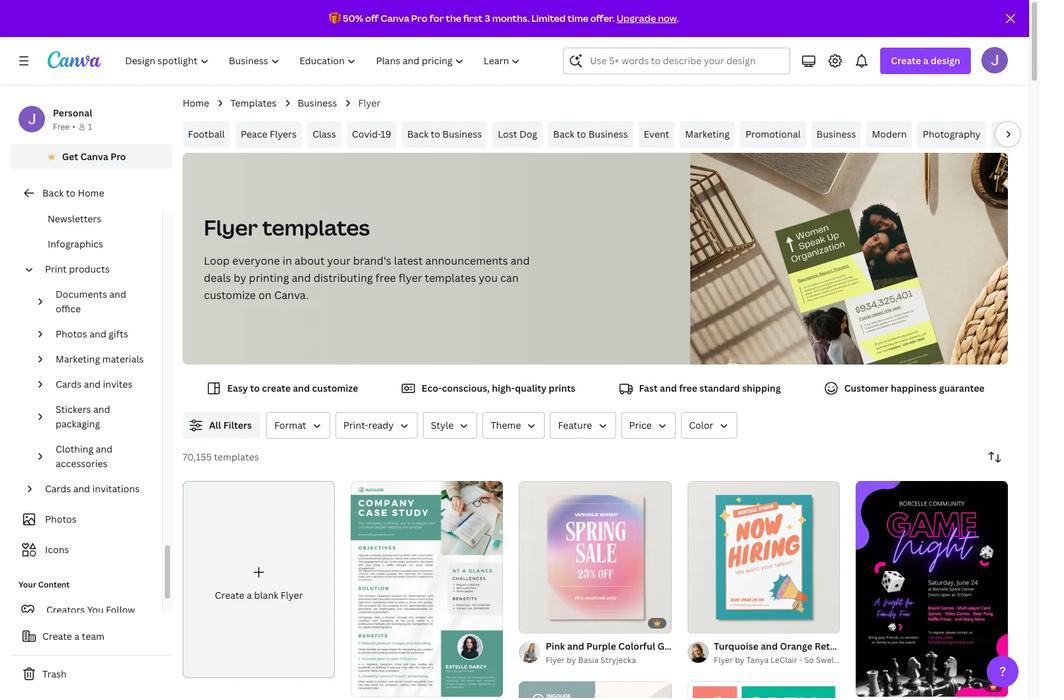 Task type: vqa. For each thing, say whether or not it's contained in the screenshot.
christina overa icon
no



Task type: describe. For each thing, give the bounding box(es) containing it.
and down about
[[292, 271, 311, 285]]

documents and office button
[[50, 282, 154, 322]]

🎁 50% off canva pro for the first 3 months. limited time offer. upgrade now .
[[329, 12, 679, 24]]

blank
[[254, 589, 278, 602]]

follow
[[106, 604, 135, 616]]

photography link
[[918, 121, 986, 148]]

free inside loop everyone in about your brand's latest announcements and deals by printing and distributing free flyer templates you can customize on canva.
[[376, 271, 396, 285]]

flyer templates
[[204, 213, 370, 242]]

personal
[[53, 107, 92, 119]]

create a design button
[[881, 48, 971, 74]]

you
[[87, 604, 104, 616]]

lost dog link
[[493, 121, 543, 148]]

leclair
[[771, 655, 798, 666]]

fast and free standard shipping
[[639, 382, 781, 395]]

customer
[[844, 382, 889, 395]]

infographics
[[48, 238, 103, 250]]

print-
[[343, 419, 368, 432]]

deals
[[204, 271, 231, 285]]

you
[[479, 271, 498, 285]]

clothing
[[56, 443, 93, 455]]

printing
[[249, 271, 289, 285]]

by inside loop everyone in about your brand's latest announcements and deals by printing and distributing free flyer templates you can customize on canva.
[[234, 271, 246, 285]]

stickers
[[56, 403, 91, 416]]

create a design
[[891, 54, 960, 67]]

templates for 70,155 templates
[[214, 451, 259, 463]]

jacob simon image
[[982, 47, 1008, 73]]

team
[[82, 630, 105, 643]]

0 vertical spatial pro
[[411, 12, 428, 24]]

photography
[[923, 128, 981, 140]]

class link
[[307, 121, 341, 148]]

cards for cards and invites
[[56, 378, 82, 391]]

theme button
[[483, 412, 545, 439]]

modern link
[[867, 121, 912, 148]]

first
[[463, 12, 483, 24]]

newsletters link
[[21, 207, 162, 232]]

theme
[[491, 419, 521, 432]]

flyer for flyer by tanya leclair - so swell studio
[[714, 655, 733, 666]]

in
[[283, 254, 292, 268]]

brand's
[[353, 254, 391, 268]]

top level navigation element
[[117, 48, 532, 74]]

football
[[188, 128, 225, 140]]

content
[[38, 579, 70, 590]]

2 for flyer by basia stryjecka
[[546, 618, 550, 628]]

1 for flyer by tanya leclair - so swell studio
[[697, 618, 701, 628]]

1 of 2 link for basia
[[519, 481, 672, 634]]

cards and invitations
[[45, 483, 140, 495]]

real estat
[[997, 128, 1039, 140]]

flyer for flyer
[[358, 97, 381, 109]]

style
[[431, 419, 454, 432]]

flyer
[[399, 271, 422, 285]]

of for flyer by tanya leclair - so swell studio
[[703, 618, 712, 628]]

marketing for marketing
[[685, 128, 730, 140]]

back inside 'back to home' link
[[42, 187, 64, 199]]

time
[[568, 12, 589, 24]]

prints
[[549, 382, 576, 395]]

1 of 2 for flyer by basia stryjecka
[[528, 618, 550, 628]]

1 for flyer by basia stryjecka
[[528, 618, 532, 628]]

0 vertical spatial business link
[[298, 96, 337, 111]]

white minimalist business marketing agency flyer image
[[519, 682, 672, 698]]

1 vertical spatial free
[[679, 382, 697, 395]]

canva.
[[274, 288, 309, 303]]

1 of 2 link for tanya
[[687, 481, 840, 634]]

dog
[[520, 128, 537, 140]]

1 horizontal spatial canva
[[381, 12, 409, 24]]

•
[[72, 121, 75, 132]]

stickers and packaging
[[56, 403, 110, 430]]

1 back to business from the left
[[407, 128, 482, 140]]

1 vertical spatial business link
[[811, 121, 861, 148]]

by for flyer by tanya leclair - so swell studio
[[735, 655, 745, 666]]

templates link
[[230, 96, 276, 111]]

covid-19
[[352, 128, 391, 140]]

trash link
[[11, 661, 172, 688]]

and for clothing and accessories
[[96, 443, 113, 455]]

easy to create and customize
[[227, 382, 358, 395]]

documents
[[56, 288, 107, 301]]

shipping
[[742, 382, 781, 395]]

your
[[19, 579, 36, 590]]

.
[[677, 12, 679, 24]]

to right 19 at the left top of page
[[431, 128, 440, 140]]

business left modern
[[817, 128, 856, 140]]

gifts
[[109, 328, 128, 340]]

cards for cards and invitations
[[45, 483, 71, 495]]

marketing materials
[[56, 353, 144, 365]]

standard
[[700, 382, 740, 395]]

class
[[313, 128, 336, 140]]

latest
[[394, 254, 423, 268]]

trash
[[42, 668, 67, 680]]

back to home
[[42, 187, 104, 199]]

easy
[[227, 382, 248, 395]]

blue green red music icons open mic night flyer image
[[687, 682, 840, 698]]

to right easy
[[250, 382, 260, 395]]

cards and invites
[[56, 378, 133, 391]]

1 of 2 for flyer by tanya leclair - so swell studio
[[697, 618, 718, 628]]

print-ready button
[[336, 412, 418, 439]]

price
[[629, 419, 652, 432]]

products
[[69, 263, 110, 275]]

covid-19 link
[[347, 121, 397, 148]]

green minimalist company case study flyer portrait image
[[351, 481, 503, 697]]

filters
[[223, 419, 252, 432]]

templates for flyer templates
[[262, 213, 370, 242]]

creators you follow link
[[11, 597, 162, 624]]

your content
[[19, 579, 70, 590]]

distributing
[[314, 271, 373, 285]]



Task type: locate. For each thing, give the bounding box(es) containing it.
color button
[[681, 412, 737, 439]]

of for flyer by basia stryjecka
[[534, 618, 544, 628]]

home up newsletters link
[[78, 187, 104, 199]]

1 1 of 2 from the left
[[528, 618, 550, 628]]

home link
[[183, 96, 209, 111]]

pro up 'back to home' link
[[111, 150, 126, 163]]

business link up class
[[298, 96, 337, 111]]

1
[[88, 121, 92, 132], [528, 618, 532, 628], [697, 618, 701, 628]]

0 vertical spatial create
[[891, 54, 921, 67]]

high-
[[492, 382, 515, 395]]

1 horizontal spatial back to business link
[[548, 121, 633, 148]]

get canva pro
[[62, 150, 126, 163]]

2 2 from the left
[[714, 618, 718, 628]]

a left team
[[74, 630, 80, 643]]

photos inside photos and gifts 'button'
[[56, 328, 87, 340]]

marketing inside button
[[56, 353, 100, 365]]

2 vertical spatial create
[[42, 630, 72, 643]]

canva right off
[[381, 12, 409, 24]]

and for photos and gifts
[[89, 328, 106, 340]]

and up can
[[511, 254, 530, 268]]

1 horizontal spatial 1
[[528, 618, 532, 628]]

customize inside loop everyone in about your brand's latest announcements and deals by printing and distributing free flyer templates you can customize on canva.
[[204, 288, 256, 303]]

1 vertical spatial photos
[[45, 513, 77, 526]]

creators you follow
[[46, 604, 135, 616]]

a inside dropdown button
[[923, 54, 929, 67]]

can
[[500, 271, 519, 285]]

by left basia
[[567, 655, 576, 666]]

marketing for marketing materials
[[56, 353, 100, 365]]

1 horizontal spatial a
[[247, 589, 252, 602]]

1 horizontal spatial 2
[[714, 618, 718, 628]]

flyer up covid-19 at the left
[[358, 97, 381, 109]]

creators
[[46, 604, 85, 616]]

70,155 templates
[[183, 451, 259, 463]]

2 back to business from the left
[[553, 128, 628, 140]]

lost dog
[[498, 128, 537, 140]]

by
[[234, 271, 246, 285], [567, 655, 576, 666], [735, 655, 745, 666]]

a for team
[[74, 630, 80, 643]]

by left the tanya
[[735, 655, 745, 666]]

flyer by tanya leclair - so swell studio
[[714, 655, 863, 666]]

a
[[923, 54, 929, 67], [247, 589, 252, 602], [74, 630, 80, 643]]

1 back to business link from the left
[[402, 121, 487, 148]]

and for fast and free standard shipping
[[660, 382, 677, 395]]

create for create a team
[[42, 630, 72, 643]]

0 horizontal spatial back to business link
[[402, 121, 487, 148]]

cards inside button
[[56, 378, 82, 391]]

0 vertical spatial customize
[[204, 288, 256, 303]]

business link left modern link
[[811, 121, 861, 148]]

price button
[[621, 412, 676, 439]]

templates down "filters"
[[214, 451, 259, 463]]

get canva pro button
[[11, 144, 172, 169]]

0 horizontal spatial free
[[376, 271, 396, 285]]

1 vertical spatial canva
[[80, 150, 108, 163]]

0 horizontal spatial 1 of 2 link
[[519, 481, 672, 634]]

photos inside photos link
[[45, 513, 77, 526]]

flyers
[[270, 128, 297, 140]]

a for blank
[[247, 589, 252, 602]]

peace flyers link
[[235, 121, 302, 148]]

home up football at the top left of page
[[183, 97, 209, 109]]

back to home link
[[11, 180, 172, 207]]

create a blank flyer element
[[183, 481, 335, 678]]

back for 2nd "back to business" link from right
[[407, 128, 429, 140]]

photos
[[56, 328, 87, 340], [45, 513, 77, 526]]

back to business link right 19 at the left top of page
[[402, 121, 487, 148]]

1 horizontal spatial back
[[407, 128, 429, 140]]

and left the invites
[[84, 378, 101, 391]]

None search field
[[564, 48, 791, 74]]

2 1 of 2 link from the left
[[687, 481, 840, 634]]

home
[[183, 97, 209, 109], [78, 187, 104, 199]]

cards down 'accessories'
[[45, 483, 71, 495]]

flyer up loop
[[204, 213, 258, 242]]

create
[[891, 54, 921, 67], [215, 589, 244, 602], [42, 630, 72, 643]]

and inside documents and office
[[109, 288, 126, 301]]

free •
[[53, 121, 75, 132]]

and for cards and invites
[[84, 378, 101, 391]]

style button
[[423, 412, 478, 439]]

about
[[295, 254, 325, 268]]

0 horizontal spatial home
[[78, 187, 104, 199]]

free down brand's
[[376, 271, 396, 285]]

your
[[327, 254, 351, 268]]

1 horizontal spatial 1 of 2 link
[[687, 481, 840, 634]]

0 horizontal spatial templates
[[214, 451, 259, 463]]

pro left for
[[411, 12, 428, 24]]

flyer by basia stryjecka
[[546, 655, 636, 666]]

0 horizontal spatial customize
[[204, 288, 256, 303]]

pink and purple colorful gradient modern spring sale flyer image
[[519, 481, 672, 634]]

customize up print-
[[312, 382, 358, 395]]

0 vertical spatial photos
[[56, 328, 87, 340]]

pro inside button
[[111, 150, 126, 163]]

a left blank at the left bottom of page
[[247, 589, 252, 602]]

loop
[[204, 254, 230, 268]]

promotional
[[746, 128, 801, 140]]

icons
[[45, 543, 69, 556]]

and down print products link
[[109, 288, 126, 301]]

event
[[644, 128, 669, 140]]

0 horizontal spatial of
[[534, 618, 544, 628]]

offer.
[[590, 12, 615, 24]]

back to business link right the "dog"
[[548, 121, 633, 148]]

announcements
[[426, 254, 508, 268]]

1 vertical spatial marketing
[[56, 353, 100, 365]]

1 vertical spatial a
[[247, 589, 252, 602]]

flyer left the tanya
[[714, 655, 733, 666]]

for
[[430, 12, 444, 24]]

1 horizontal spatial of
[[703, 618, 712, 628]]

1 horizontal spatial create
[[215, 589, 244, 602]]

flyer for flyer templates
[[204, 213, 258, 242]]

invitations
[[92, 483, 140, 495]]

canva inside button
[[80, 150, 108, 163]]

Search search field
[[590, 48, 782, 73]]

1 1 of 2 link from the left
[[519, 481, 672, 634]]

2
[[546, 618, 550, 628], [714, 618, 718, 628]]

invites
[[103, 378, 133, 391]]

icons link
[[19, 537, 154, 563]]

2 for flyer by tanya leclair - so swell studio
[[714, 618, 718, 628]]

clothing and accessories button
[[50, 437, 154, 477]]

customize down deals
[[204, 288, 256, 303]]

business up class
[[298, 97, 337, 109]]

0 horizontal spatial back to business
[[407, 128, 482, 140]]

templates inside loop everyone in about your brand's latest announcements and deals by printing and distributing free flyer templates you can customize on canva.
[[425, 271, 476, 285]]

and inside stickers and packaging
[[93, 403, 110, 416]]

marketing link
[[680, 121, 735, 148]]

photos for photos
[[45, 513, 77, 526]]

0 horizontal spatial business link
[[298, 96, 337, 111]]

0 vertical spatial free
[[376, 271, 396, 285]]

and right create at the left of the page
[[293, 382, 310, 395]]

0 vertical spatial canva
[[381, 12, 409, 24]]

1 vertical spatial create
[[215, 589, 244, 602]]

format button
[[266, 412, 330, 439]]

50%
[[343, 12, 363, 24]]

flyer left basia
[[546, 655, 565, 666]]

marketing materials button
[[50, 347, 154, 372]]

0 horizontal spatial pro
[[111, 150, 126, 163]]

2 horizontal spatial 1
[[697, 618, 701, 628]]

all filters
[[209, 419, 252, 432]]

2 horizontal spatial by
[[735, 655, 745, 666]]

back right 19 at the left top of page
[[407, 128, 429, 140]]

0 horizontal spatial marketing
[[56, 353, 100, 365]]

now
[[658, 12, 677, 24]]

by for flyer by basia stryjecka
[[567, 655, 576, 666]]

turquoise and orange retro illustration now hiring flyer image
[[687, 481, 840, 634]]

1 of 2
[[528, 618, 550, 628], [697, 618, 718, 628]]

0 vertical spatial cards
[[56, 378, 82, 391]]

1 horizontal spatial pro
[[411, 12, 428, 24]]

cards and invitations link
[[40, 477, 154, 502]]

a for design
[[923, 54, 929, 67]]

0 horizontal spatial 2
[[546, 618, 550, 628]]

1 horizontal spatial free
[[679, 382, 697, 395]]

1 horizontal spatial marketing
[[685, 128, 730, 140]]

back right the "dog"
[[553, 128, 575, 140]]

create for create a design
[[891, 54, 921, 67]]

back up newsletters
[[42, 187, 64, 199]]

and inside 'button'
[[89, 328, 106, 340]]

photos for photos and gifts
[[56, 328, 87, 340]]

templates down 'announcements' on the top left of the page
[[425, 271, 476, 285]]

flyer inside flyer by basia stryjecka link
[[546, 655, 565, 666]]

0 vertical spatial marketing
[[685, 128, 730, 140]]

templates up about
[[262, 213, 370, 242]]

basia
[[578, 655, 599, 666]]

and for documents and office
[[109, 288, 126, 301]]

2 of from the left
[[703, 618, 712, 628]]

and left gifts
[[89, 328, 106, 340]]

marketing right event at the top right
[[685, 128, 730, 140]]

flyer inside flyer by tanya leclair - so swell studio link
[[714, 655, 733, 666]]

1 vertical spatial home
[[78, 187, 104, 199]]

2 1 of 2 from the left
[[697, 618, 718, 628]]

newsletters
[[48, 212, 101, 225]]

2 back to business link from the left
[[548, 121, 633, 148]]

create left blank at the left bottom of page
[[215, 589, 244, 602]]

back to business right 19 at the left top of page
[[407, 128, 482, 140]]

1 of from the left
[[534, 618, 544, 628]]

0 horizontal spatial create
[[42, 630, 72, 643]]

photos up icons on the left bottom of the page
[[45, 513, 77, 526]]

0 vertical spatial templates
[[262, 213, 370, 242]]

0 horizontal spatial back
[[42, 187, 64, 199]]

a inside button
[[74, 630, 80, 643]]

to up newsletters
[[66, 187, 75, 199]]

back to business right the "dog"
[[553, 128, 628, 140]]

and inside clothing and accessories
[[96, 443, 113, 455]]

photos and gifts button
[[50, 322, 154, 347]]

event link
[[639, 121, 675, 148]]

to right the "dog"
[[577, 128, 586, 140]]

create down creators
[[42, 630, 72, 643]]

Sort by button
[[982, 444, 1008, 471]]

and for cards and invitations
[[73, 483, 90, 495]]

business left event at the top right
[[589, 128, 628, 140]]

🎁
[[329, 12, 341, 24]]

photos and gifts
[[56, 328, 128, 340]]

1 horizontal spatial business link
[[811, 121, 861, 148]]

create a blank flyer
[[215, 589, 303, 602]]

cards up stickers
[[56, 378, 82, 391]]

print
[[45, 263, 67, 275]]

by right deals
[[234, 271, 246, 285]]

0 horizontal spatial by
[[234, 271, 246, 285]]

flyer for flyer by basia stryjecka
[[546, 655, 565, 666]]

and down cards and invites button
[[93, 403, 110, 416]]

flyer
[[358, 97, 381, 109], [204, 213, 258, 242], [281, 589, 303, 602], [546, 655, 565, 666], [714, 655, 733, 666]]

eco-conscious, high-quality prints
[[422, 382, 576, 395]]

1 horizontal spatial back to business
[[553, 128, 628, 140]]

free left standard
[[679, 382, 697, 395]]

create a blank flyer link
[[183, 481, 335, 678]]

1 vertical spatial pro
[[111, 150, 126, 163]]

create for create a blank flyer
[[215, 589, 244, 602]]

create a team
[[42, 630, 105, 643]]

flyer right blank at the left bottom of page
[[281, 589, 303, 602]]

create inside dropdown button
[[891, 54, 921, 67]]

create left design
[[891, 54, 921, 67]]

game night flyer image
[[856, 481, 1008, 697]]

1 horizontal spatial by
[[567, 655, 576, 666]]

1 horizontal spatial templates
[[262, 213, 370, 242]]

and up 'accessories'
[[96, 443, 113, 455]]

guarantee
[[939, 382, 985, 395]]

and right fast
[[660, 382, 677, 395]]

promotional link
[[740, 121, 806, 148]]

0 horizontal spatial 1
[[88, 121, 92, 132]]

2 vertical spatial a
[[74, 630, 80, 643]]

0 horizontal spatial canva
[[80, 150, 108, 163]]

1 vertical spatial cards
[[45, 483, 71, 495]]

2 horizontal spatial templates
[[425, 271, 476, 285]]

1 vertical spatial customize
[[312, 382, 358, 395]]

create
[[262, 382, 291, 395]]

photos down office
[[56, 328, 87, 340]]

real estat link
[[991, 121, 1039, 148]]

0 horizontal spatial 1 of 2
[[528, 618, 550, 628]]

templates
[[230, 97, 276, 109]]

a left design
[[923, 54, 929, 67]]

2 vertical spatial templates
[[214, 451, 259, 463]]

1 2 from the left
[[546, 618, 550, 628]]

and for stickers and packaging
[[93, 403, 110, 416]]

peace flyers
[[241, 128, 297, 140]]

flyer inside create a blank flyer element
[[281, 589, 303, 602]]

back for 1st "back to business" link from right
[[553, 128, 575, 140]]

1 vertical spatial templates
[[425, 271, 476, 285]]

1 horizontal spatial 1 of 2
[[697, 618, 718, 628]]

19
[[381, 128, 391, 140]]

70,155
[[183, 451, 212, 463]]

marketing down photos and gifts
[[56, 353, 100, 365]]

flyer by basia stryjecka link
[[546, 654, 672, 667]]

2 horizontal spatial a
[[923, 54, 929, 67]]

create inside button
[[42, 630, 72, 643]]

ready
[[368, 419, 394, 432]]

business left lost at the left top of page
[[443, 128, 482, 140]]

and down 'accessories'
[[73, 483, 90, 495]]

football link
[[183, 121, 230, 148]]

0 horizontal spatial a
[[74, 630, 80, 643]]

0 vertical spatial a
[[923, 54, 929, 67]]

2 horizontal spatial create
[[891, 54, 921, 67]]

0 vertical spatial home
[[183, 97, 209, 109]]

flyer by tanya leclair - so swell studio link
[[714, 654, 863, 667]]

eco-
[[422, 382, 442, 395]]

1 horizontal spatial customize
[[312, 382, 358, 395]]

studio
[[838, 655, 863, 666]]

canva right get at the top
[[80, 150, 108, 163]]

tanya
[[747, 655, 769, 666]]

quality
[[515, 382, 547, 395]]

2 horizontal spatial back
[[553, 128, 575, 140]]

fast
[[639, 382, 658, 395]]

create a team button
[[11, 624, 172, 650]]

clothing and accessories
[[56, 443, 113, 470]]

1 horizontal spatial home
[[183, 97, 209, 109]]



